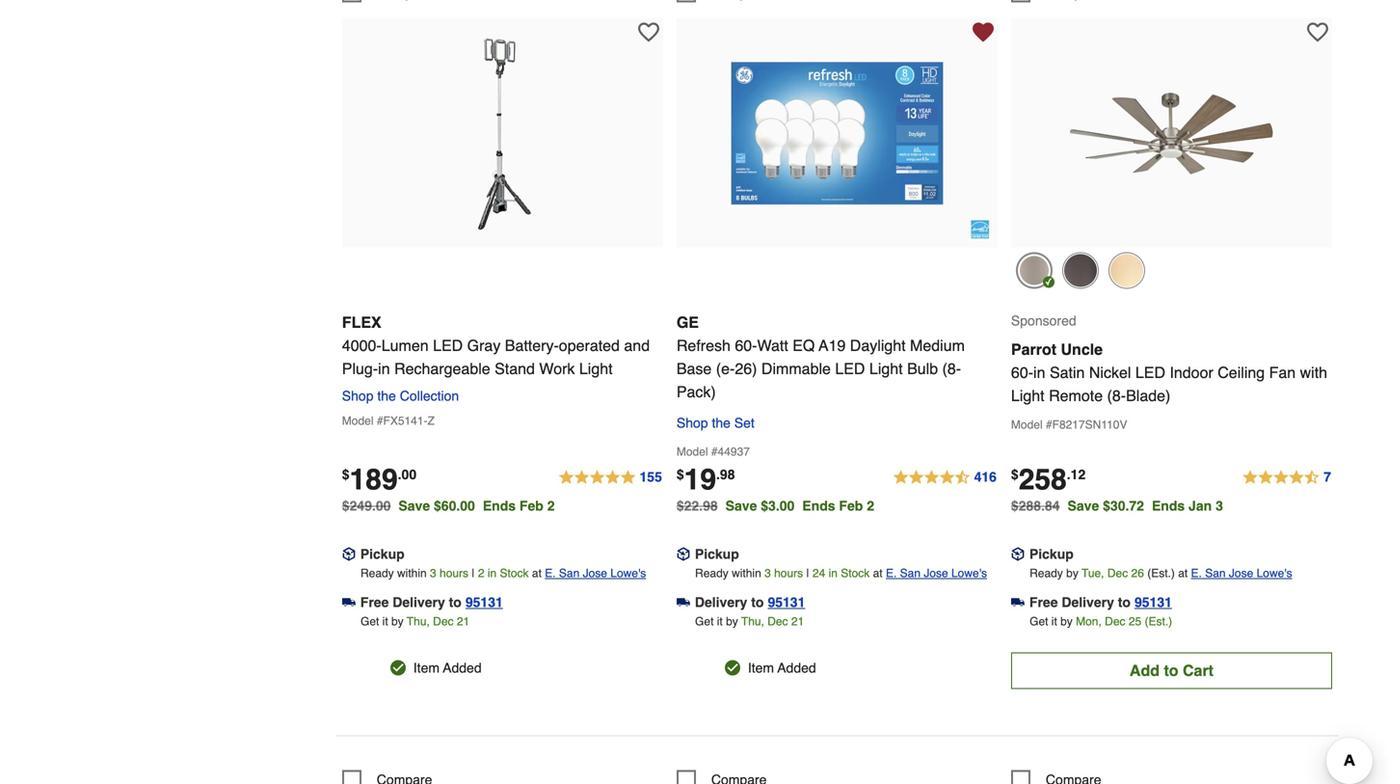 Task type: vqa. For each thing, say whether or not it's contained in the screenshot.


Task type: describe. For each thing, give the bounding box(es) containing it.
model for 4000-lumen led gray battery-operated and plug-in rechargeable stand work light
[[342, 414, 374, 428]]

added for yes image
[[443, 660, 482, 675]]

$ for 258
[[1012, 467, 1019, 482]]

shop the collection
[[342, 388, 459, 403]]

sponsored
[[1012, 313, 1077, 328]]

ready by tue, dec 26 (est.) at e. san jose lowe's
[[1030, 566, 1293, 580]]

24
[[813, 566, 826, 580]]

ends for 19
[[803, 498, 836, 513]]

plug-
[[342, 360, 378, 377]]

actual price $189.00 element
[[342, 463, 417, 496]]

$288.84 save $30.72 ends jan 3
[[1012, 498, 1224, 513]]

truck filled image for ready within 3 hours | 24 in stock at e. san jose lowe's
[[677, 596, 690, 609]]

(e-
[[716, 360, 735, 377]]

5014234753 element
[[677, 770, 767, 784]]

set
[[735, 415, 755, 430]]

light for work
[[580, 360, 613, 377]]

gray
[[467, 336, 501, 354]]

2 95131 from the left
[[768, 594, 806, 610]]

energy star qualified image
[[971, 220, 990, 239]]

95131 button for 24
[[768, 592, 806, 612]]

yes image
[[725, 660, 741, 675]]

26
[[1132, 566, 1145, 580]]

$ for 189
[[342, 467, 350, 482]]

bulb
[[908, 360, 939, 377]]

in right "24"
[[829, 566, 838, 580]]

item added for yes image
[[414, 660, 482, 675]]

lowe's for delivery to 95131
[[952, 566, 988, 580]]

flex 4000-lumen led gray battery-operated and plug-in rechargeable stand work light
[[342, 313, 650, 377]]

e. san jose lowe's button for ready within 3 hours | 2 in stock at e. san jose lowe's
[[545, 564, 646, 583]]

shop the collection link
[[342, 388, 467, 403]]

fx5141-
[[383, 414, 428, 428]]

z
[[428, 414, 435, 428]]

shop the set link
[[677, 411, 755, 434]]

satin nickel image
[[1016, 252, 1053, 289]]

$ 258 .12
[[1012, 463, 1086, 496]]

light for led
[[870, 360, 903, 377]]

pickup for ready by tue, dec 26 (est.) at e. san jose lowe's
[[1030, 546, 1074, 562]]

it for ready within 3 hours | 2 in stock at e. san jose lowe's
[[383, 615, 388, 628]]

save for 189
[[399, 498, 430, 513]]

ready for ready by tue, dec 26 (est.) at e. san jose lowe's
[[1030, 566, 1064, 580]]

savings save $60.00 element
[[399, 498, 563, 513]]

2 horizontal spatial model
[[1012, 418, 1043, 431]]

jose for free delivery to 95131
[[583, 566, 608, 580]]

shop for 4000-lumen led gray battery-operated and plug-in rechargeable stand work light
[[342, 388, 374, 403]]

21 for 95131
[[792, 615, 805, 628]]

e. for free delivery to 95131
[[545, 566, 556, 580]]

feb for 19
[[839, 498, 863, 513]]

rechargeable
[[395, 360, 491, 377]]

savings save $30.72 element
[[1068, 498, 1231, 513]]

.98
[[717, 467, 735, 482]]

# for 4000-lumen led gray battery-operated and plug-in rechargeable stand work light
[[377, 414, 383, 428]]

.00
[[398, 467, 417, 482]]

collection
[[400, 388, 459, 403]]

1000444975 element
[[677, 0, 767, 2]]

base
[[677, 360, 712, 377]]

refresh
[[677, 336, 731, 354]]

model # 44937
[[677, 445, 750, 458]]

| for to
[[472, 566, 475, 580]]

by left tue,
[[1067, 566, 1079, 580]]

satin
[[1050, 363, 1085, 381]]

$22.98 save $3.00 ends feb 2
[[677, 498, 875, 513]]

26)
[[735, 360, 758, 377]]

blade)
[[1127, 387, 1171, 404]]

pickup for ready within 3 hours | 2 in stock at e. san jose lowe's
[[361, 546, 405, 562]]

dec for ready within 3 hours | 24 in stock at e. san jose lowe's
[[768, 615, 788, 628]]

parrot uncle 60-in satin nickel led indoor ceiling fan with light remote (8-blade)
[[1012, 340, 1328, 404]]

a19
[[819, 336, 846, 354]]

free delivery to 95131 for thu,
[[361, 594, 503, 610]]

delivery to 95131
[[695, 594, 806, 610]]

tue,
[[1082, 566, 1105, 580]]

3 e. from the left
[[1192, 566, 1203, 580]]

parrot uncle 60-in satin nickel led indoor ceiling fan with light remote (8-blade) image
[[1066, 27, 1278, 239]]

dimmable
[[762, 360, 831, 377]]

2 delivery from the left
[[695, 594, 748, 610]]

delivery for ready by
[[1062, 594, 1115, 610]]

$249.00 save $60.00 ends feb 2
[[342, 498, 555, 513]]

$288.84
[[1012, 498, 1060, 513]]

daylight
[[850, 336, 906, 354]]

item for yes image
[[414, 660, 440, 675]]

to inside button
[[1165, 661, 1179, 679]]

155
[[640, 469, 662, 484]]

was price $249.00 element
[[342, 493, 399, 513]]

heart filled image
[[973, 22, 994, 43]]

dec for ready within 3 hours | 2 in stock at e. san jose lowe's
[[433, 615, 454, 628]]

5013796851 element
[[1012, 0, 1102, 2]]

e. san jose lowe's button for ready by tue, dec 26 (est.) at e. san jose lowe's
[[1192, 564, 1293, 583]]

1 vertical spatial (est.)
[[1145, 615, 1173, 628]]

3 san from the left
[[1206, 566, 1226, 580]]

ceiling
[[1218, 363, 1266, 381]]

hours for 95131
[[775, 566, 804, 580]]

was price $22.98 element
[[677, 493, 726, 513]]

uncle
[[1061, 340, 1103, 358]]

it for ready by tue, dec 26 (est.) at e. san jose lowe's
[[1052, 615, 1058, 628]]

medium
[[910, 336, 965, 354]]

in down savings save $60.00 element
[[488, 566, 497, 580]]

25
[[1129, 615, 1142, 628]]

ge refresh 60-watt eq a19 daylight medium base (e-26) dimmable led light bulb (8- pack)
[[677, 313, 965, 401]]

.12
[[1067, 467, 1086, 482]]

get it by mon, dec 25 (est.)
[[1030, 615, 1173, 628]]

mon,
[[1076, 615, 1102, 628]]

$ for 19
[[677, 467, 684, 482]]

e. san jose lowe's button for ready within 3 hours | 24 in stock at e. san jose lowe's
[[886, 564, 988, 583]]

95131 button for 2
[[466, 592, 503, 612]]

at for delivery to 95131
[[873, 566, 883, 580]]

$22.98
[[677, 498, 718, 513]]

actual price $258.12 element
[[1012, 463, 1086, 496]]

feb for 189
[[520, 498, 544, 513]]

gold image
[[1109, 252, 1146, 289]]

get for ready within 3 hours | 24 in stock at e. san jose lowe's
[[695, 615, 714, 628]]

truck filled image for ready by tue, dec 26 (est.) at e. san jose lowe's
[[1012, 596, 1025, 609]]

operated
[[559, 336, 620, 354]]

2 horizontal spatial #
[[1046, 418, 1053, 431]]

at for free delivery to 95131
[[532, 566, 542, 580]]

5013024893 element
[[342, 0, 432, 2]]

led inside parrot uncle 60-in satin nickel led indoor ceiling fan with light remote (8-blade)
[[1136, 363, 1166, 381]]

lumen
[[382, 336, 429, 354]]

model for refresh 60-watt eq a19 daylight medium base (e-26) dimmable led light bulb (8- pack)
[[677, 445, 708, 458]]

2 for 189
[[548, 498, 555, 513]]

shop for refresh 60-watt eq a19 daylight medium base (e-26) dimmable led light bulb (8- pack)
[[677, 415, 708, 430]]

by for ready within 3 hours | 24 in stock at e. san jose lowe's
[[726, 615, 739, 628]]

oil rubbed bronze image
[[1063, 252, 1099, 289]]

5 stars image
[[558, 466, 663, 489]]

3 for free delivery to 95131
[[430, 566, 437, 580]]

add to cart button
[[1012, 652, 1333, 689]]

(8- inside parrot uncle 60-in satin nickel led indoor ceiling fan with light remote (8-blade)
[[1108, 387, 1127, 404]]

stock for delivery to 95131
[[841, 566, 870, 580]]

95131 for get it by mon, dec 25 (est.)
[[1135, 594, 1173, 610]]

3 for delivery to 95131
[[765, 566, 771, 580]]

work
[[539, 360, 575, 377]]

model # fx5141-z
[[342, 414, 435, 428]]



Task type: locate. For each thing, give the bounding box(es) containing it.
0 horizontal spatial ready
[[361, 566, 394, 580]]

in down the parrot
[[1034, 363, 1046, 381]]

2 at from the left
[[873, 566, 883, 580]]

within for to
[[732, 566, 762, 580]]

0 horizontal spatial light
[[580, 360, 613, 377]]

pickup down the $288.84
[[1030, 546, 1074, 562]]

1 horizontal spatial ready
[[695, 566, 729, 580]]

ends feb 2 element right $3.00
[[803, 498, 882, 513]]

added for yes icon
[[778, 660, 817, 675]]

1 item added from the left
[[414, 660, 482, 675]]

ready left tue,
[[1030, 566, 1064, 580]]

hours left "24"
[[775, 566, 804, 580]]

ends right $3.00
[[803, 498, 836, 513]]

1 horizontal spatial san
[[900, 566, 921, 580]]

| for 95131
[[807, 566, 810, 580]]

2 pickup image from the left
[[1012, 547, 1025, 561]]

3 truck filled image from the left
[[1012, 596, 1025, 609]]

to down "ready within 3 hours | 2 in stock at e. san jose lowe's"
[[449, 594, 462, 610]]

95131 down "ready within 3 hours | 2 in stock at e. san jose lowe's"
[[466, 594, 503, 610]]

1 horizontal spatial led
[[836, 360, 866, 377]]

1 95131 from the left
[[466, 594, 503, 610]]

added right yes image
[[443, 660, 482, 675]]

1 it from the left
[[383, 615, 388, 628]]

light inside flex 4000-lumen led gray battery-operated and plug-in rechargeable stand work light
[[580, 360, 613, 377]]

flex
[[342, 313, 382, 331]]

thu, for to
[[742, 615, 765, 628]]

0 vertical spatial 60-
[[735, 336, 758, 354]]

2 horizontal spatial 2
[[867, 498, 875, 513]]

1 within from the left
[[397, 566, 427, 580]]

eq
[[793, 336, 815, 354]]

1 21 from the left
[[457, 615, 470, 628]]

led up rechargeable
[[433, 336, 463, 354]]

0 horizontal spatial e. san jose lowe's button
[[545, 564, 646, 583]]

1 get it by thu, dec 21 from the left
[[361, 615, 470, 628]]

save
[[399, 498, 430, 513], [726, 498, 757, 513], [1068, 498, 1100, 513]]

0 vertical spatial the
[[377, 388, 396, 403]]

pickup image down the $288.84
[[1012, 547, 1025, 561]]

1 | from the left
[[472, 566, 475, 580]]

free delivery to 95131 up yes image
[[361, 594, 503, 610]]

1 $ from the left
[[342, 467, 350, 482]]

1 horizontal spatial 4.5 stars image
[[1242, 466, 1333, 489]]

ready down $249.00
[[361, 566, 394, 580]]

1 thu, from the left
[[407, 615, 430, 628]]

$30.72
[[1103, 498, 1145, 513]]

save down '.00'
[[399, 498, 430, 513]]

$ inside $ 189 .00
[[342, 467, 350, 482]]

ready within 3 hours | 2 in stock at e. san jose lowe's
[[361, 566, 646, 580]]

item added right yes icon
[[748, 660, 817, 675]]

in down lumen
[[378, 360, 390, 377]]

1 ends feb 2 element from the left
[[483, 498, 563, 513]]

model up the 258
[[1012, 418, 1043, 431]]

2 horizontal spatial it
[[1052, 615, 1058, 628]]

0 horizontal spatial $
[[342, 467, 350, 482]]

0 horizontal spatial it
[[383, 615, 388, 628]]

2 san from the left
[[900, 566, 921, 580]]

0 horizontal spatial 95131 button
[[466, 592, 503, 612]]

1 ends from the left
[[483, 498, 516, 513]]

pickup for ready within 3 hours | 24 in stock at e. san jose lowe's
[[695, 546, 740, 562]]

pickup image
[[677, 547, 690, 561]]

watt
[[758, 336, 789, 354]]

0 horizontal spatial |
[[472, 566, 475, 580]]

1 horizontal spatial get it by thu, dec 21
[[695, 615, 805, 628]]

2 up "ready within 3 hours | 2 in stock at e. san jose lowe's"
[[548, 498, 555, 513]]

3 get from the left
[[1030, 615, 1049, 628]]

lowe's
[[611, 566, 646, 580], [952, 566, 988, 580], [1257, 566, 1293, 580]]

2 4.5 stars image from the left
[[1242, 466, 1333, 489]]

2 horizontal spatial ready
[[1030, 566, 1064, 580]]

1 horizontal spatial free delivery to 95131
[[1030, 594, 1173, 610]]

delivery up yes icon
[[695, 594, 748, 610]]

2 pickup from the left
[[695, 546, 740, 562]]

dec left 25
[[1105, 615, 1126, 628]]

1 horizontal spatial delivery
[[695, 594, 748, 610]]

2 within from the left
[[732, 566, 762, 580]]

1 horizontal spatial truck filled image
[[677, 596, 690, 609]]

0 horizontal spatial get
[[361, 615, 379, 628]]

feb up ready within 3 hours | 24 in stock at e. san jose lowe's on the bottom right of page
[[839, 498, 863, 513]]

44937
[[718, 445, 750, 458]]

by
[[1067, 566, 1079, 580], [392, 615, 404, 628], [726, 615, 739, 628], [1061, 615, 1073, 628]]

95131 up 25
[[1135, 594, 1173, 610]]

shop down the plug-
[[342, 388, 374, 403]]

0 horizontal spatial heart outline image
[[638, 22, 660, 43]]

jose
[[583, 566, 608, 580], [924, 566, 949, 580], [1230, 566, 1254, 580]]

ends right "$60.00"
[[483, 498, 516, 513]]

in inside flex 4000-lumen led gray battery-operated and plug-in rechargeable stand work light
[[378, 360, 390, 377]]

| down savings save $60.00 element
[[472, 566, 475, 580]]

2 truck filled image from the left
[[677, 596, 690, 609]]

95131 button
[[466, 592, 503, 612], [768, 592, 806, 612], [1135, 592, 1173, 612]]

60- up 26)
[[735, 336, 758, 354]]

1 jose from the left
[[583, 566, 608, 580]]

4.5 stars image for 258
[[1242, 466, 1333, 489]]

0 horizontal spatial pickup
[[361, 546, 405, 562]]

2 e. from the left
[[886, 566, 897, 580]]

60-
[[735, 336, 758, 354], [1012, 363, 1034, 381]]

pickup image down $249.00
[[342, 547, 356, 561]]

0 vertical spatial (est.)
[[1148, 566, 1176, 580]]

2 $ from the left
[[677, 467, 684, 482]]

0 horizontal spatial shop
[[342, 388, 374, 403]]

cart
[[1183, 661, 1214, 679]]

155 button
[[558, 466, 663, 489]]

jan
[[1189, 498, 1212, 513]]

60- inside ge refresh 60-watt eq a19 daylight medium base (e-26) dimmable led light bulb (8- pack)
[[735, 336, 758, 354]]

free for get it by mon, dec 25 (est.)
[[1030, 594, 1058, 610]]

e. san jose lowe's button
[[545, 564, 646, 583], [886, 564, 988, 583], [1192, 564, 1293, 583]]

60- inside parrot uncle 60-in satin nickel led indoor ceiling fan with light remote (8-blade)
[[1012, 363, 1034, 381]]

ends left jan
[[1152, 498, 1185, 513]]

stock right "24"
[[841, 566, 870, 580]]

1 horizontal spatial it
[[717, 615, 723, 628]]

yes image
[[390, 660, 406, 675]]

(est.)
[[1148, 566, 1176, 580], [1145, 615, 1173, 628]]

1 horizontal spatial 60-
[[1012, 363, 1034, 381]]

1 heart outline image from the left
[[638, 22, 660, 43]]

1 horizontal spatial thu,
[[742, 615, 765, 628]]

1 item from the left
[[414, 660, 440, 675]]

hours down "$60.00"
[[440, 566, 469, 580]]

item for yes icon
[[748, 660, 775, 675]]

f8217sn110v
[[1053, 418, 1128, 431]]

3 down '$249.00 save $60.00 ends feb 2'
[[430, 566, 437, 580]]

1 horizontal spatial ends feb 2 element
[[803, 498, 882, 513]]

2 jose from the left
[[924, 566, 949, 580]]

1 horizontal spatial free
[[1030, 594, 1058, 610]]

2 horizontal spatial lowe's
[[1257, 566, 1293, 580]]

ends for 258
[[1152, 498, 1185, 513]]

0 horizontal spatial led
[[433, 336, 463, 354]]

3 right jan
[[1216, 498, 1224, 513]]

san
[[559, 566, 580, 580], [900, 566, 921, 580], [1206, 566, 1226, 580]]

$ up $249.00
[[342, 467, 350, 482]]

led
[[433, 336, 463, 354], [836, 360, 866, 377], [1136, 363, 1166, 381]]

1 horizontal spatial $
[[677, 467, 684, 482]]

3
[[1216, 498, 1224, 513], [430, 566, 437, 580], [765, 566, 771, 580]]

1 horizontal spatial within
[[732, 566, 762, 580]]

1 san from the left
[[559, 566, 580, 580]]

light down operated
[[580, 360, 613, 377]]

95131
[[466, 594, 503, 610], [768, 594, 806, 610], [1135, 594, 1173, 610]]

4.5 stars image containing 7
[[1242, 466, 1333, 489]]

1 pickup from the left
[[361, 546, 405, 562]]

get for ready within 3 hours | 2 in stock at e. san jose lowe's
[[361, 615, 379, 628]]

0 horizontal spatial ends feb 2 element
[[483, 498, 563, 513]]

$ inside '$ 258 .12'
[[1012, 467, 1019, 482]]

0 horizontal spatial added
[[443, 660, 482, 675]]

1 vertical spatial 60-
[[1012, 363, 1034, 381]]

item right yes image
[[414, 660, 440, 675]]

the up model # fx5141-z
[[377, 388, 396, 403]]

(est.) right 25
[[1145, 615, 1173, 628]]

1 e. san jose lowe's button from the left
[[545, 564, 646, 583]]

2 horizontal spatial 95131
[[1135, 594, 1173, 610]]

stock
[[500, 566, 529, 580], [841, 566, 870, 580]]

1 horizontal spatial added
[[778, 660, 817, 675]]

1 horizontal spatial model
[[677, 445, 708, 458]]

2 horizontal spatial e.
[[1192, 566, 1203, 580]]

#
[[377, 414, 383, 428], [1046, 418, 1053, 431], [712, 445, 718, 458]]

(est.) right "26"
[[1148, 566, 1176, 580]]

pickup image for ready within 3 hours | 2 in stock at e. san jose lowe's
[[342, 547, 356, 561]]

at down savings save $60.00 element
[[532, 566, 542, 580]]

1 horizontal spatial get
[[695, 615, 714, 628]]

by left mon,
[[1061, 615, 1073, 628]]

light inside parrot uncle 60-in satin nickel led indoor ceiling fan with light remote (8-blade)
[[1012, 387, 1045, 404]]

to down ready within 3 hours | 24 in stock at e. san jose lowe's on the bottom right of page
[[752, 594, 764, 610]]

with
[[1301, 363, 1328, 381]]

by up yes image
[[392, 615, 404, 628]]

to up 25
[[1119, 594, 1131, 610]]

pickup image for ready by tue, dec 26 (est.) at e. san jose lowe's
[[1012, 547, 1025, 561]]

save for 19
[[726, 498, 757, 513]]

led up blade)
[[1136, 363, 1166, 381]]

4000-
[[342, 336, 382, 354]]

3 ends from the left
[[1152, 498, 1185, 513]]

2 down savings save $60.00 element
[[478, 566, 485, 580]]

(8- down the medium
[[943, 360, 962, 377]]

0 horizontal spatial 60-
[[735, 336, 758, 354]]

dec left "26"
[[1108, 566, 1129, 580]]

add to cart
[[1130, 661, 1214, 679]]

2 horizontal spatial delivery
[[1062, 594, 1115, 610]]

0 horizontal spatial (8-
[[943, 360, 962, 377]]

1 free delivery to 95131 from the left
[[361, 594, 503, 610]]

within up the delivery to 95131 at the bottom right
[[732, 566, 762, 580]]

light down the parrot
[[1012, 387, 1045, 404]]

2 feb from the left
[[839, 498, 863, 513]]

2 heart outline image from the left
[[1308, 22, 1329, 43]]

2 horizontal spatial e. san jose lowe's button
[[1192, 564, 1293, 583]]

save for 258
[[1068, 498, 1100, 513]]

2
[[548, 498, 555, 513], [867, 498, 875, 513], [478, 566, 485, 580]]

item added
[[414, 660, 482, 675], [748, 660, 817, 675]]

416
[[975, 469, 997, 484]]

nickel
[[1090, 363, 1132, 381]]

save down .98
[[726, 498, 757, 513]]

1 horizontal spatial 2
[[548, 498, 555, 513]]

1 free from the left
[[361, 594, 389, 610]]

1 truck filled image from the left
[[342, 596, 356, 609]]

by for ready within 3 hours | 2 in stock at e. san jose lowe's
[[392, 615, 404, 628]]

$ right 416
[[1012, 467, 1019, 482]]

# down remote at the right of the page
[[1046, 418, 1053, 431]]

2 horizontal spatial light
[[1012, 387, 1045, 404]]

2 ready from the left
[[695, 566, 729, 580]]

0 horizontal spatial the
[[377, 388, 396, 403]]

2 e. san jose lowe's button from the left
[[886, 564, 988, 583]]

1 horizontal spatial at
[[873, 566, 883, 580]]

remote
[[1049, 387, 1103, 404]]

model up 19
[[677, 445, 708, 458]]

1 vertical spatial the
[[712, 415, 731, 430]]

1 4.5 stars image from the left
[[893, 466, 998, 489]]

e.
[[545, 566, 556, 580], [886, 566, 897, 580], [1192, 566, 1203, 580]]

jose for delivery to 95131
[[924, 566, 949, 580]]

21 for to
[[457, 615, 470, 628]]

ge
[[677, 313, 699, 331]]

95131 down ready within 3 hours | 24 in stock at e. san jose lowe's on the bottom right of page
[[768, 594, 806, 610]]

(8- down the nickel
[[1108, 387, 1127, 404]]

2 free from the left
[[1030, 594, 1058, 610]]

0 horizontal spatial truck filled image
[[342, 596, 356, 609]]

the for in
[[377, 388, 396, 403]]

delivery for ready within
[[393, 594, 445, 610]]

san for free delivery to 95131
[[559, 566, 580, 580]]

shop the set
[[677, 415, 755, 430]]

ends feb 2 element for 189
[[483, 498, 563, 513]]

5014190799 element
[[342, 770, 432, 784]]

feb up "ready within 3 hours | 2 in stock at e. san jose lowe's"
[[520, 498, 544, 513]]

at right "26"
[[1179, 566, 1188, 580]]

2 horizontal spatial 95131 button
[[1135, 592, 1173, 612]]

2 save from the left
[[726, 498, 757, 513]]

actual price $19.98 element
[[677, 463, 735, 496]]

san for delivery to 95131
[[900, 566, 921, 580]]

2 horizontal spatial save
[[1068, 498, 1100, 513]]

free delivery to 95131 for mon,
[[1030, 594, 1173, 610]]

0 horizontal spatial free delivery to 95131
[[361, 594, 503, 610]]

1 stock from the left
[[500, 566, 529, 580]]

1 hours from the left
[[440, 566, 469, 580]]

| left "24"
[[807, 566, 810, 580]]

2 ends from the left
[[803, 498, 836, 513]]

to
[[449, 594, 462, 610], [752, 594, 764, 610], [1119, 594, 1131, 610], [1165, 661, 1179, 679]]

2 hours from the left
[[775, 566, 804, 580]]

0 horizontal spatial save
[[399, 498, 430, 513]]

95131 for get it by thu, dec 21
[[466, 594, 503, 610]]

model left fx5141-
[[342, 414, 374, 428]]

get it by thu, dec 21 down the delivery to 95131 at the bottom right
[[695, 615, 805, 628]]

ready within 3 hours | 24 in stock at e. san jose lowe's
[[695, 566, 988, 580]]

$ right 155
[[677, 467, 684, 482]]

4.5 stars image for 19
[[893, 466, 998, 489]]

pickup down $249.00
[[361, 546, 405, 562]]

within for delivery
[[397, 566, 427, 580]]

0 horizontal spatial e.
[[545, 566, 556, 580]]

ge refresh 60-watt eq a19 daylight medium base (e-26) dimmable led light bulb (8-pack) image
[[731, 27, 944, 239]]

1 lowe's from the left
[[611, 566, 646, 580]]

parrot
[[1012, 340, 1057, 358]]

2 get it by thu, dec 21 from the left
[[695, 615, 805, 628]]

# for refresh 60-watt eq a19 daylight medium base (e-26) dimmable led light bulb (8- pack)
[[712, 445, 718, 458]]

heart outline image
[[638, 22, 660, 43], [1308, 22, 1329, 43]]

1 horizontal spatial save
[[726, 498, 757, 513]]

0 horizontal spatial lowe's
[[611, 566, 646, 580]]

model
[[342, 414, 374, 428], [1012, 418, 1043, 431], [677, 445, 708, 458]]

$ 19 .98
[[677, 463, 735, 496]]

(8- inside ge refresh 60-watt eq a19 daylight medium base (e-26) dimmable led light bulb (8- pack)
[[943, 360, 962, 377]]

1 added from the left
[[443, 660, 482, 675]]

189
[[350, 463, 398, 496]]

0 vertical spatial shop
[[342, 388, 374, 403]]

7
[[1324, 469, 1332, 484]]

lowe's for free delivery to 95131
[[611, 566, 646, 580]]

$ inside $ 19 .98
[[677, 467, 684, 482]]

1 horizontal spatial feb
[[839, 498, 863, 513]]

item added right yes image
[[414, 660, 482, 675]]

1 pickup image from the left
[[342, 547, 356, 561]]

free for get it by thu, dec 21
[[361, 594, 389, 610]]

fan
[[1270, 363, 1296, 381]]

2 | from the left
[[807, 566, 810, 580]]

stock down savings save $60.00 element
[[500, 566, 529, 580]]

ends feb 2 element right "$60.00"
[[483, 498, 563, 513]]

2 horizontal spatial 3
[[1216, 498, 1224, 513]]

1 e. from the left
[[545, 566, 556, 580]]

pack)
[[677, 383, 716, 401]]

led down a19
[[836, 360, 866, 377]]

ends feb 2 element for 19
[[803, 498, 882, 513]]

save down the .12
[[1068, 498, 1100, 513]]

416 button
[[893, 466, 998, 489]]

get it by thu, dec 21 for delivery
[[361, 615, 470, 628]]

1 save from the left
[[399, 498, 430, 513]]

at right "24"
[[873, 566, 883, 580]]

feb
[[520, 498, 544, 513], [839, 498, 863, 513]]

ready for ready within 3 hours | 2 in stock at e. san jose lowe's
[[361, 566, 394, 580]]

3 95131 button from the left
[[1135, 592, 1173, 612]]

shop
[[342, 388, 374, 403], [677, 415, 708, 430]]

led inside flex 4000-lumen led gray battery-operated and plug-in rechargeable stand work light
[[433, 336, 463, 354]]

shop inside shop the set link
[[677, 415, 708, 430]]

0 horizontal spatial pickup image
[[342, 547, 356, 561]]

the for (e-
[[712, 415, 731, 430]]

|
[[472, 566, 475, 580], [807, 566, 810, 580]]

gerefresh 60-watt eq a19 daylight medium base (e-26) dimmable led light bulb (8-pack) element
[[677, 18, 998, 247]]

$249.00
[[342, 498, 391, 513]]

get it by thu, dec 21 for to
[[695, 615, 805, 628]]

4.5 stars image
[[893, 466, 998, 489], [1242, 466, 1333, 489]]

1 horizontal spatial ends
[[803, 498, 836, 513]]

by down the delivery to 95131 at the bottom right
[[726, 615, 739, 628]]

7 button
[[1242, 466, 1333, 489]]

95131 button up 25
[[1135, 592, 1173, 612]]

dec for ready by tue, dec 26 (est.) at e. san jose lowe's
[[1105, 615, 1126, 628]]

1 horizontal spatial |
[[807, 566, 810, 580]]

by for ready by tue, dec 26 (est.) at e. san jose lowe's
[[1061, 615, 1073, 628]]

3 95131 from the left
[[1135, 594, 1173, 610]]

item
[[414, 660, 440, 675], [748, 660, 775, 675]]

# up .98
[[712, 445, 718, 458]]

2 horizontal spatial jose
[[1230, 566, 1254, 580]]

60- for in
[[1012, 363, 1034, 381]]

50356190 element
[[1012, 770, 1102, 784]]

3 $ from the left
[[1012, 467, 1019, 482]]

1 95131 button from the left
[[466, 592, 503, 612]]

2 horizontal spatial pickup
[[1030, 546, 1074, 562]]

pickup
[[361, 546, 405, 562], [695, 546, 740, 562], [1030, 546, 1074, 562]]

2 95131 button from the left
[[768, 592, 806, 612]]

indoor
[[1170, 363, 1214, 381]]

shop down the pack)
[[677, 415, 708, 430]]

item right yes icon
[[748, 660, 775, 675]]

1 horizontal spatial 95131 button
[[768, 592, 806, 612]]

ready up the delivery to 95131 at the bottom right
[[695, 566, 729, 580]]

dec down "ready within 3 hours | 2 in stock at e. san jose lowe's"
[[433, 615, 454, 628]]

3 pickup from the left
[[1030, 546, 1074, 562]]

2 free delivery to 95131 from the left
[[1030, 594, 1173, 610]]

free
[[361, 594, 389, 610], [1030, 594, 1058, 610]]

0 horizontal spatial 21
[[457, 615, 470, 628]]

0 horizontal spatial delivery
[[393, 594, 445, 610]]

1 horizontal spatial shop
[[677, 415, 708, 430]]

2 item added from the left
[[748, 660, 817, 675]]

3 lowe's from the left
[[1257, 566, 1293, 580]]

truck filled image
[[342, 596, 356, 609], [677, 596, 690, 609], [1012, 596, 1025, 609]]

0 horizontal spatial thu,
[[407, 615, 430, 628]]

1 get from the left
[[361, 615, 379, 628]]

get it by thu, dec 21 up yes image
[[361, 615, 470, 628]]

2 horizontal spatial ends
[[1152, 498, 1185, 513]]

0 horizontal spatial #
[[377, 414, 383, 428]]

the left set
[[712, 415, 731, 430]]

add
[[1130, 661, 1160, 679]]

stock for free delivery to 95131
[[500, 566, 529, 580]]

3 at from the left
[[1179, 566, 1188, 580]]

it
[[383, 615, 388, 628], [717, 615, 723, 628], [1052, 615, 1058, 628]]

3 ready from the left
[[1030, 566, 1064, 580]]

get
[[361, 615, 379, 628], [695, 615, 714, 628], [1030, 615, 1049, 628]]

ends feb 2 element
[[483, 498, 563, 513], [803, 498, 882, 513]]

3 e. san jose lowe's button from the left
[[1192, 564, 1293, 583]]

21 down "ready within 3 hours | 2 in stock at e. san jose lowe's"
[[457, 615, 470, 628]]

2 item from the left
[[748, 660, 775, 675]]

$
[[342, 467, 350, 482], [677, 467, 684, 482], [1012, 467, 1019, 482]]

95131 button down "ready within 3 hours | 2 in stock at e. san jose lowe's"
[[466, 592, 503, 612]]

2 up ready within 3 hours | 24 in stock at e. san jose lowe's on the bottom right of page
[[867, 498, 875, 513]]

0 horizontal spatial ends
[[483, 498, 516, 513]]

model # f8217sn110v
[[1012, 418, 1128, 431]]

2 ends feb 2 element from the left
[[803, 498, 882, 513]]

led inside ge refresh 60-watt eq a19 daylight medium base (e-26) dimmable led light bulb (8- pack)
[[836, 360, 866, 377]]

savings save $3.00 element
[[726, 498, 882, 513]]

1 feb from the left
[[520, 498, 544, 513]]

get for ready by tue, dec 26 (est.) at e. san jose lowe's
[[1030, 615, 1049, 628]]

ends for 189
[[483, 498, 516, 513]]

free delivery to 95131 up get it by mon, dec 25 (est.)
[[1030, 594, 1173, 610]]

item added for yes icon
[[748, 660, 817, 675]]

free delivery to 95131
[[361, 594, 503, 610], [1030, 594, 1173, 610]]

3 save from the left
[[1068, 498, 1100, 513]]

$3.00
[[761, 498, 795, 513]]

hours for to
[[440, 566, 469, 580]]

pickup right pickup image
[[695, 546, 740, 562]]

3 it from the left
[[1052, 615, 1058, 628]]

in inside parrot uncle 60-in satin nickel led indoor ceiling fan with light remote (8-blade)
[[1034, 363, 1046, 381]]

(8-
[[943, 360, 962, 377], [1108, 387, 1127, 404]]

1 horizontal spatial lowe's
[[952, 566, 988, 580]]

3 jose from the left
[[1230, 566, 1254, 580]]

2 it from the left
[[717, 615, 723, 628]]

battery-
[[505, 336, 559, 354]]

2 for 19
[[867, 498, 875, 513]]

1 horizontal spatial item
[[748, 660, 775, 675]]

1 horizontal spatial e. san jose lowe's button
[[886, 564, 988, 583]]

to right add
[[1165, 661, 1179, 679]]

1 horizontal spatial (8-
[[1108, 387, 1127, 404]]

2 thu, from the left
[[742, 615, 765, 628]]

truck filled image for ready within 3 hours | 2 in stock at e. san jose lowe's
[[342, 596, 356, 609]]

thu, for delivery
[[407, 615, 430, 628]]

258
[[1019, 463, 1067, 496]]

0 horizontal spatial 2
[[478, 566, 485, 580]]

3 up the delivery to 95131 at the bottom right
[[765, 566, 771, 580]]

$ 189 .00
[[342, 463, 417, 496]]

added
[[443, 660, 482, 675], [778, 660, 817, 675]]

pickup image
[[342, 547, 356, 561], [1012, 547, 1025, 561]]

light down daylight
[[870, 360, 903, 377]]

2 horizontal spatial get
[[1030, 615, 1049, 628]]

1 horizontal spatial jose
[[924, 566, 949, 580]]

# down shop the collection
[[377, 414, 383, 428]]

1 ready from the left
[[361, 566, 394, 580]]

in
[[378, 360, 390, 377], [1034, 363, 1046, 381], [488, 566, 497, 580], [829, 566, 838, 580]]

0 vertical spatial (8-
[[943, 360, 962, 377]]

ends jan 3 element
[[1152, 498, 1231, 513]]

light inside ge refresh 60-watt eq a19 daylight medium base (e-26) dimmable led light bulb (8- pack)
[[870, 360, 903, 377]]

1 horizontal spatial 21
[[792, 615, 805, 628]]

2 get from the left
[[695, 615, 714, 628]]

1 horizontal spatial heart outline image
[[1308, 22, 1329, 43]]

1 horizontal spatial e.
[[886, 566, 897, 580]]

0 horizontal spatial within
[[397, 566, 427, 580]]

e. for delivery to 95131
[[886, 566, 897, 580]]

dec down the delivery to 95131 at the bottom right
[[768, 615, 788, 628]]

95131 button down ready within 3 hours | 24 in stock at e. san jose lowe's on the bottom right of page
[[768, 592, 806, 612]]

was price $288.84 element
[[1012, 493, 1068, 513]]

0 horizontal spatial feb
[[520, 498, 544, 513]]

60- down the parrot
[[1012, 363, 1034, 381]]

1 delivery from the left
[[393, 594, 445, 610]]

2 lowe's from the left
[[952, 566, 988, 580]]

stand
[[495, 360, 535, 377]]

2 21 from the left
[[792, 615, 805, 628]]

21 down the delivery to 95131 at the bottom right
[[792, 615, 805, 628]]

it for ready within 3 hours | 24 in stock at e. san jose lowe's
[[717, 615, 723, 628]]

0 horizontal spatial 95131
[[466, 594, 503, 610]]

4.5 stars image containing 416
[[893, 466, 998, 489]]

0 horizontal spatial 3
[[430, 566, 437, 580]]

19
[[684, 463, 717, 496]]

3 delivery from the left
[[1062, 594, 1115, 610]]

ready for ready within 3 hours | 24 in stock at e. san jose lowe's
[[695, 566, 729, 580]]

0 horizontal spatial san
[[559, 566, 580, 580]]

60- for watt
[[735, 336, 758, 354]]

and
[[624, 336, 650, 354]]

1 horizontal spatial #
[[712, 445, 718, 458]]

added right yes icon
[[778, 660, 817, 675]]

the
[[377, 388, 396, 403], [712, 415, 731, 430]]

1 horizontal spatial pickup
[[695, 546, 740, 562]]

0 horizontal spatial model
[[342, 414, 374, 428]]

2 stock from the left
[[841, 566, 870, 580]]

1 at from the left
[[532, 566, 542, 580]]

at
[[532, 566, 542, 580], [873, 566, 883, 580], [1179, 566, 1188, 580]]

$60.00
[[434, 498, 475, 513]]

delivery up mon,
[[1062, 594, 1115, 610]]

within down '$249.00 save $60.00 ends feb 2'
[[397, 566, 427, 580]]

2 horizontal spatial san
[[1206, 566, 1226, 580]]

0 horizontal spatial item added
[[414, 660, 482, 675]]

1 horizontal spatial the
[[712, 415, 731, 430]]

2 added from the left
[[778, 660, 817, 675]]

delivery up yes image
[[393, 594, 445, 610]]

0 horizontal spatial 4.5 stars image
[[893, 466, 998, 489]]

flex 4000-lumen led gray battery-operated and plug-in rechargeable stand work light image
[[397, 27, 609, 239]]



